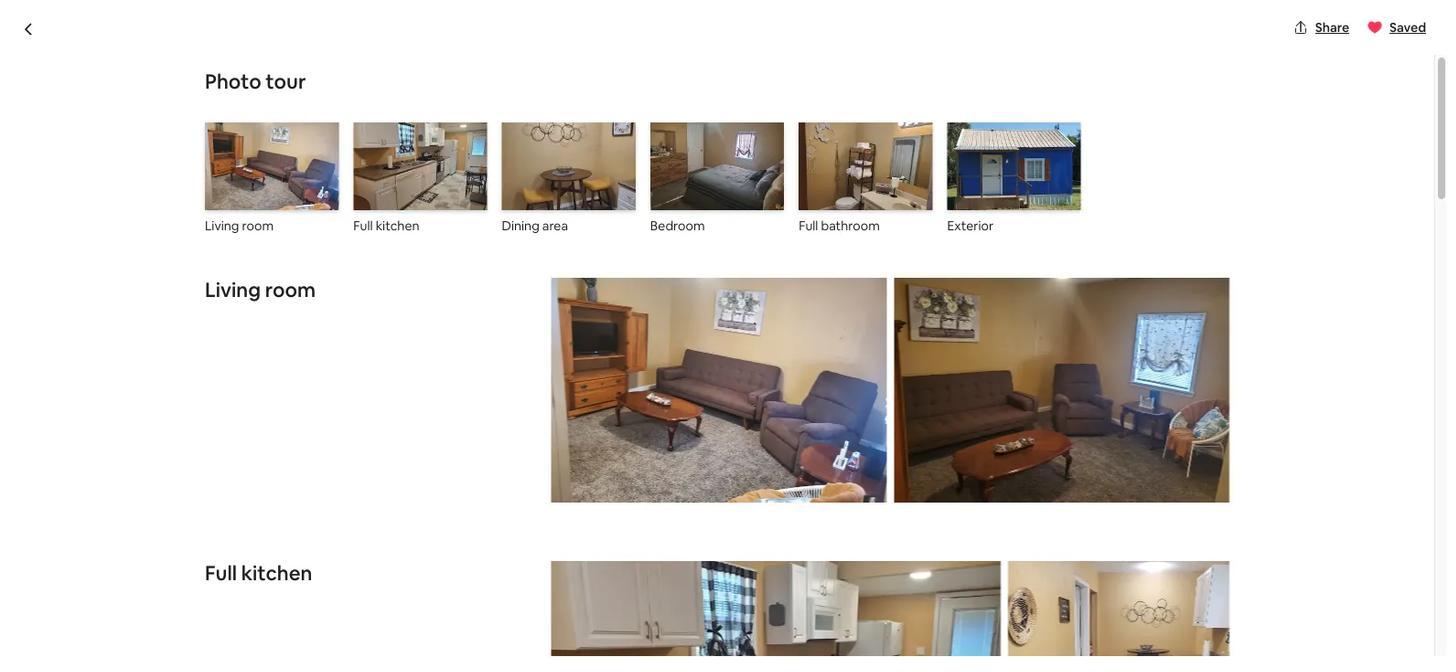 Task type: locate. For each thing, give the bounding box(es) containing it.
full kitchen inside 'button'
[[354, 218, 420, 234]]

living room image 1 image
[[205, 123, 339, 211], [205, 123, 339, 211], [552, 278, 887, 503], [552, 278, 887, 503]]

full bathroom button
[[799, 123, 933, 234]]

kitchen
[[376, 218, 420, 234], [241, 560, 312, 587]]

1 living room from the top
[[205, 218, 274, 234]]

room
[[242, 218, 274, 234], [265, 277, 316, 303]]

cozy country cabin
[[205, 93, 430, 124]]

show
[[1099, 464, 1132, 481]]

full bathroom image 1 image
[[799, 123, 933, 211], [799, 123, 933, 211]]

full kitchen image 2 image
[[1009, 562, 1230, 658], [1009, 562, 1230, 658]]

1 horizontal spatial full kitchen
[[354, 218, 420, 234]]

area
[[543, 218, 568, 234]]

1 horizontal spatial reviews
[[1160, 570, 1206, 586]]

bathroom
[[821, 218, 880, 234]]

0 horizontal spatial 8 reviews button
[[255, 132, 312, 150]]

1 vertical spatial living room
[[205, 277, 316, 303]]

exterior image 1 image
[[948, 123, 1081, 211], [948, 123, 1081, 211]]

1 horizontal spatial 8
[[1150, 570, 1157, 586]]

bedroom image 1 image
[[651, 123, 784, 211], [651, 123, 784, 211]]

share button
[[1287, 12, 1357, 43]]

8 reviews button
[[255, 132, 312, 150], [1150, 570, 1206, 586]]

0 vertical spatial living
[[205, 218, 239, 234]]

0 vertical spatial reviews
[[266, 133, 312, 149]]

1 vertical spatial living
[[205, 277, 261, 303]]

states
[[475, 133, 513, 149]]

1 horizontal spatial 8 reviews button
[[1150, 570, 1206, 586]]

learn more about the host, rachel. image
[[752, 539, 803, 591], [752, 539, 803, 591]]

full inside button
[[799, 218, 819, 234]]

photos
[[1151, 464, 1193, 481]]

full kitchen button
[[354, 123, 487, 234]]

0 horizontal spatial reviews
[[266, 133, 312, 149]]

room inside button
[[242, 218, 274, 234]]

cozy country cabin image 1 image
[[205, 174, 717, 510]]

dining
[[502, 218, 540, 234]]

united
[[431, 133, 472, 149]]

1 vertical spatial 4.75
[[1116, 570, 1140, 586]]

1 vertical spatial full kitchen
[[205, 560, 312, 587]]

0 vertical spatial kitchen
[[376, 218, 420, 234]]

0 horizontal spatial 4.75
[[221, 133, 246, 149]]

living room image 2 image
[[894, 278, 1230, 503], [894, 278, 1230, 503]]

0 vertical spatial living room
[[205, 218, 274, 234]]

home
[[265, 538, 319, 564]]

1 living from the top
[[205, 218, 239, 234]]

full down powderly,
[[354, 218, 373, 234]]

1 horizontal spatial full
[[354, 218, 373, 234]]

2 horizontal spatial full
[[799, 218, 819, 234]]

0 vertical spatial 8 reviews button
[[255, 132, 312, 150]]

dining area
[[502, 218, 568, 234]]

full kitchen image 1 image
[[354, 123, 487, 211], [354, 123, 487, 211], [552, 562, 1001, 658], [552, 562, 1001, 658]]

1
[[271, 570, 278, 589]]

1 horizontal spatial kitchen
[[376, 218, 420, 234]]

powderly,
[[330, 133, 388, 149]]

4.75
[[221, 133, 246, 149], [1116, 570, 1140, 586]]

living room button
[[205, 123, 339, 234]]

full inside 'button'
[[354, 218, 373, 234]]

full left the 1
[[205, 560, 237, 587]]

0 vertical spatial 4.75 · 8 reviews
[[221, 133, 312, 149]]

dining area button
[[502, 123, 636, 234]]

reviews
[[266, 133, 312, 149], [1160, 570, 1206, 586]]

0 vertical spatial 8
[[255, 133, 263, 149]]

living room
[[205, 218, 274, 234], [205, 277, 316, 303]]

1 vertical spatial 8
[[1150, 570, 1157, 586]]

total
[[911, 589, 940, 606]]

4.75 · 8 reviews
[[221, 133, 312, 149], [1116, 570, 1206, 586]]

photo tour dialog
[[0, 0, 1449, 658]]

· powderly, texas, united states
[[319, 133, 513, 152]]

0 vertical spatial 4.75
[[221, 133, 246, 149]]

cozy
[[205, 93, 262, 124]]

living
[[205, 218, 239, 234], [205, 277, 261, 303]]

full
[[354, 218, 373, 234], [799, 218, 819, 234], [205, 560, 237, 587]]

0 horizontal spatial full
[[205, 560, 237, 587]]

0 vertical spatial full kitchen
[[354, 218, 420, 234]]

saved button
[[1361, 12, 1434, 43]]

texas,
[[391, 133, 429, 149]]

cozy country cabin image 4 image
[[981, 174, 1230, 342]]

1 horizontal spatial 4.75 · 8 reviews
[[1116, 570, 1206, 586]]

full left bathroom
[[799, 218, 819, 234]]

$654 $604 total before taxes
[[911, 562, 1017, 606]]

bedroom
[[281, 570, 344, 589]]

dining area image 1 image
[[502, 123, 636, 211], [502, 123, 636, 211]]

full bathroom
[[799, 218, 880, 234]]

by rachel
[[394, 538, 485, 564]]

entire home hosted by rachel 3 guests · 1 bedroom
[[205, 538, 485, 589]]

0 horizontal spatial 4.75 · 8 reviews
[[221, 133, 312, 149]]

full kitchen
[[354, 218, 420, 234], [205, 560, 312, 587]]

0 horizontal spatial kitchen
[[241, 560, 312, 587]]

·
[[249, 133, 252, 149], [319, 133, 323, 152], [1143, 570, 1146, 586], [265, 570, 268, 589]]

entire
[[205, 538, 261, 564]]

1 vertical spatial reviews
[[1160, 570, 1206, 586]]

0 vertical spatial room
[[242, 218, 274, 234]]

0 horizontal spatial 8
[[255, 133, 263, 149]]

saved
[[1390, 19, 1427, 36]]

1 horizontal spatial 4.75
[[1116, 570, 1140, 586]]

8
[[255, 133, 263, 149], [1150, 570, 1157, 586]]



Task type: describe. For each thing, give the bounding box(es) containing it.
reviews for the bottommost 8 reviews 'button'
[[1160, 570, 1206, 586]]

exterior button
[[948, 123, 1081, 234]]

photo
[[205, 68, 261, 94]]

reviews for the left 8 reviews 'button'
[[266, 133, 312, 149]]

0 horizontal spatial full kitchen
[[205, 560, 312, 587]]

country
[[267, 93, 359, 124]]

3
[[205, 570, 213, 589]]

$604
[[963, 562, 1011, 588]]

1 vertical spatial 8 reviews button
[[1150, 570, 1206, 586]]

all
[[1135, 464, 1148, 481]]

cozy country cabin image 5 image
[[981, 349, 1230, 510]]

cozy country cabin image 2 image
[[725, 174, 974, 342]]

4.75 for the left 8 reviews 'button'
[[221, 133, 246, 149]]

· inside entire home hosted by rachel 3 guests · 1 bedroom
[[265, 570, 268, 589]]

photo tour
[[205, 68, 306, 94]]

full for the full kitchen 'button'
[[354, 218, 373, 234]]

$654
[[911, 562, 959, 588]]

living inside button
[[205, 218, 239, 234]]

hosted
[[323, 538, 390, 564]]

kitchen inside 'button'
[[376, 218, 420, 234]]

guests
[[216, 570, 262, 589]]

cozy country cabin image 3 image
[[725, 349, 974, 510]]

before
[[943, 589, 983, 606]]

8 for the bottommost 8 reviews 'button'
[[1150, 570, 1157, 586]]

bedroom
[[651, 218, 705, 234]]

Start your search search field
[[580, 15, 855, 59]]

4.75 for the bottommost 8 reviews 'button'
[[1116, 570, 1140, 586]]

1 vertical spatial 4.75 · 8 reviews
[[1116, 570, 1206, 586]]

living room inside button
[[205, 218, 274, 234]]

share
[[1316, 19, 1350, 36]]

exterior
[[948, 218, 994, 234]]

show all photos button
[[1062, 457, 1208, 488]]

1 vertical spatial kitchen
[[241, 560, 312, 587]]

8 for the left 8 reviews 'button'
[[255, 133, 263, 149]]

cabin
[[364, 93, 430, 124]]

2 living from the top
[[205, 277, 261, 303]]

bedroom button
[[651, 123, 784, 234]]

2 living room from the top
[[205, 277, 316, 303]]

full for the full bathroom button
[[799, 218, 819, 234]]

powderly, texas, united states button
[[330, 130, 513, 152]]

· inside · powderly, texas, united states
[[319, 133, 323, 152]]

taxes
[[986, 589, 1017, 606]]

show all photos
[[1099, 464, 1193, 481]]

tour
[[266, 68, 306, 94]]

1 vertical spatial room
[[265, 277, 316, 303]]



Task type: vqa. For each thing, say whether or not it's contained in the screenshot.
Powderly, Texas, United States button
yes



